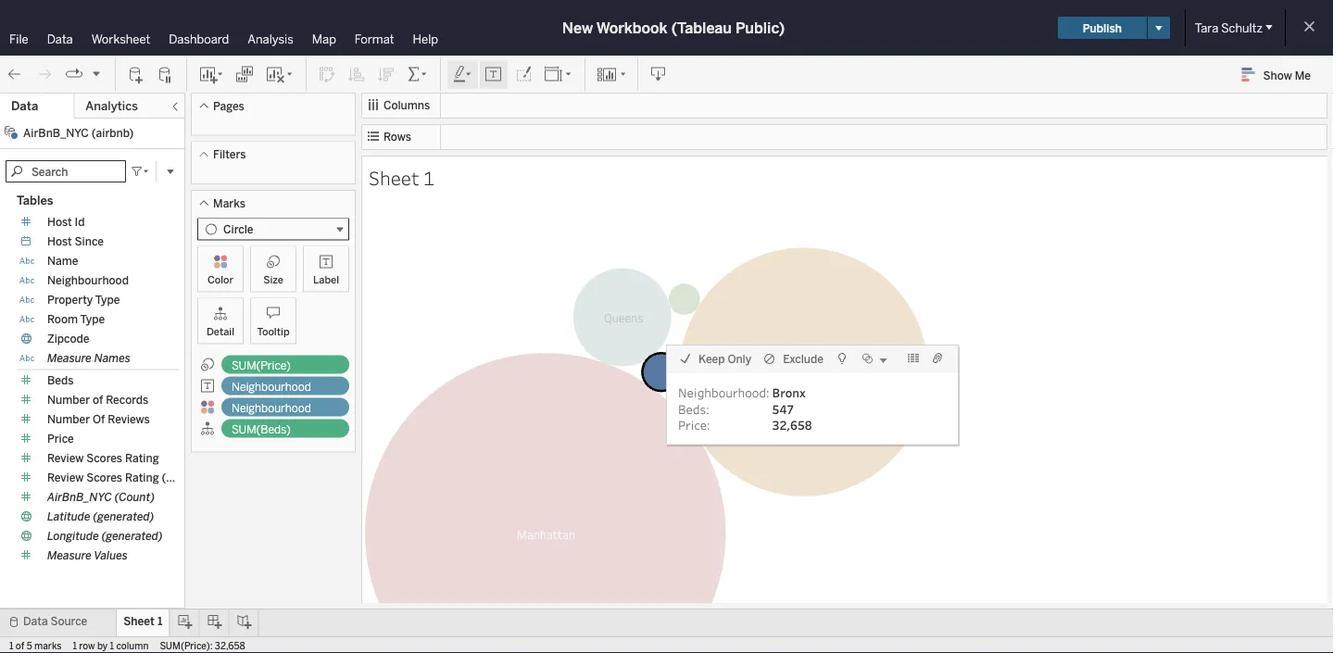 Task type: describe. For each thing, give the bounding box(es) containing it.
size
[[263, 273, 283, 286]]

type for property type
[[95, 293, 120, 307]]

sort ascending image
[[347, 65, 366, 84]]

sum(price): 32,658
[[160, 640, 245, 651]]

row
[[79, 640, 95, 651]]

(count)
[[115, 491, 155, 504]]

0 vertical spatial neighbourhood
[[47, 274, 129, 287]]

measure names
[[47, 352, 130, 365]]

1 horizontal spatial sheet 1
[[369, 165, 434, 190]]

1 vertical spatial neighbourhood
[[232, 380, 311, 393]]

neighbourhood: bronx
[[678, 384, 806, 401]]

by
[[97, 640, 108, 651]]

pause auto updates image
[[157, 65, 175, 84]]

0 vertical spatial data
[[47, 31, 73, 46]]

sum(price):
[[160, 640, 213, 651]]

1 vertical spatial data
[[11, 99, 38, 113]]

room type
[[47, 313, 105, 326]]

worksheet
[[91, 31, 150, 46]]

property type
[[47, 293, 120, 307]]

1 of 5 marks
[[9, 640, 62, 651]]

new workbook (tableau public)
[[562, 19, 785, 37]]

number for number of records
[[47, 393, 90, 407]]

of
[[93, 413, 105, 426]]

show me
[[1263, 68, 1311, 82]]

marks. press enter to open the view data window.. use arrow keys to navigate data visualization elements. image
[[365, 199, 928, 653]]

host for host since
[[47, 235, 72, 248]]

beds
[[47, 374, 74, 387]]

keep only button
[[673, 346, 757, 371]]

tara
[[1195, 20, 1218, 35]]

marks
[[34, 640, 62, 651]]

type for room type
[[80, 313, 105, 326]]

airbnb_nyc for airbnb_nyc (count)
[[47, 491, 112, 504]]

keep
[[698, 352, 725, 366]]

measure for measure values
[[47, 549, 92, 562]]

highlight image
[[452, 65, 473, 84]]

2 vertical spatial neighbourhood
[[232, 401, 311, 415]]

data source
[[23, 615, 87, 628]]

show
[[1263, 68, 1292, 82]]

exclude button
[[757, 346, 829, 371]]

1 left 5
[[9, 640, 13, 651]]

neighbourhood:
[[678, 384, 769, 401]]

airbnb_nyc for airbnb_nyc (airbnb)
[[23, 126, 89, 139]]

sum(price)
[[232, 359, 291, 372]]

price
[[47, 432, 74, 446]]

bronx
[[772, 384, 806, 401]]

(tableau
[[671, 19, 732, 37]]

swap rows and columns image
[[318, 65, 336, 84]]

file
[[9, 31, 28, 46]]

1 up sum(price):
[[157, 615, 162, 628]]

review for review scores rating (bin)
[[47, 471, 84, 484]]

rating for review scores rating (bin)
[[125, 471, 159, 484]]

label
[[313, 273, 339, 286]]

redo image
[[35, 65, 54, 84]]

marks
[[213, 196, 245, 210]]

analytics
[[86, 99, 138, 113]]

rating for review scores rating
[[125, 452, 159, 465]]

1 horizontal spatial sheet
[[369, 165, 419, 190]]

download image
[[649, 65, 668, 84]]

undo image
[[6, 65, 24, 84]]

keep only
[[698, 352, 751, 366]]

values
[[94, 549, 128, 562]]

longitude (generated)
[[47, 529, 163, 543]]

only
[[728, 352, 751, 366]]

format
[[355, 31, 394, 46]]

number of records
[[47, 393, 148, 407]]

new
[[562, 19, 593, 37]]

names
[[94, 352, 130, 365]]

1 vertical spatial sheet
[[123, 615, 155, 628]]

1 right by
[[110, 640, 114, 651]]

zipcode
[[47, 332, 89, 346]]

show me button
[[1234, 60, 1327, 89]]

property
[[47, 293, 93, 307]]

of for 1
[[16, 640, 24, 651]]

sum(beds)
[[232, 422, 291, 436]]

help
[[413, 31, 438, 46]]

airbnb_nyc (airbnb)
[[23, 126, 134, 139]]

number of reviews
[[47, 413, 150, 426]]

hide mark labels image
[[484, 65, 503, 84]]

show/hide cards image
[[597, 65, 626, 84]]

format workbook image
[[514, 65, 533, 84]]

tooltip
[[257, 325, 290, 338]]

detail
[[207, 325, 234, 338]]



Task type: locate. For each thing, give the bounding box(es) containing it.
color
[[207, 273, 233, 286]]

host
[[47, 215, 72, 229], [47, 235, 72, 248]]

1 vertical spatial type
[[80, 313, 105, 326]]

longitude
[[47, 529, 99, 543]]

airbnb_nyc
[[23, 126, 89, 139], [47, 491, 112, 504]]

latitude (generated)
[[47, 510, 154, 523]]

0 vertical spatial 32,658
[[772, 417, 812, 433]]

measure for measure names
[[47, 352, 92, 365]]

data
[[47, 31, 73, 46], [11, 99, 38, 113], [23, 615, 48, 628]]

of up the number of reviews
[[93, 393, 103, 407]]

scores
[[86, 452, 122, 465], [86, 471, 122, 484]]

0 vertical spatial host
[[47, 215, 72, 229]]

1 vertical spatial 32,658
[[215, 640, 245, 651]]

tara schultz
[[1195, 20, 1263, 35]]

dashboard
[[169, 31, 229, 46]]

type up room type
[[95, 293, 120, 307]]

1 left row
[[73, 640, 77, 651]]

32,658
[[772, 417, 812, 433], [215, 640, 245, 651]]

sheet up column
[[123, 615, 155, 628]]

1 measure from the top
[[47, 352, 92, 365]]

replay animation image
[[91, 68, 102, 79]]

0 horizontal spatial sheet 1
[[123, 615, 162, 628]]

clear sheet image
[[265, 65, 295, 84]]

2 host from the top
[[47, 235, 72, 248]]

547
[[772, 401, 794, 417]]

1 row by 1 column
[[73, 640, 149, 651]]

1 horizontal spatial 32,658
[[772, 417, 812, 433]]

1 scores from the top
[[86, 452, 122, 465]]

room
[[47, 313, 78, 326]]

measure values
[[47, 549, 128, 562]]

group members image
[[932, 351, 947, 366]]

1 vertical spatial of
[[16, 640, 24, 651]]

schultz
[[1221, 20, 1263, 35]]

1 vertical spatial scores
[[86, 471, 122, 484]]

tables
[[17, 193, 53, 208]]

1 vertical spatial airbnb_nyc
[[47, 491, 112, 504]]

rating
[[125, 452, 159, 465], [125, 471, 159, 484]]

0 horizontal spatial sheet
[[123, 615, 155, 628]]

review scores rating
[[47, 452, 159, 465]]

sheet 1 up column
[[123, 615, 162, 628]]

of left 5
[[16, 640, 24, 651]]

0 vertical spatial airbnb_nyc
[[23, 126, 89, 139]]

sheet 1
[[369, 165, 434, 190], [123, 615, 162, 628]]

data up replay animation image at left top
[[47, 31, 73, 46]]

measure down longitude
[[47, 549, 92, 562]]

columns
[[384, 99, 430, 112]]

review down price
[[47, 452, 84, 465]]

0 vertical spatial of
[[93, 393, 103, 407]]

host up name
[[47, 235, 72, 248]]

1 down columns
[[423, 165, 434, 190]]

0 vertical spatial type
[[95, 293, 120, 307]]

type
[[95, 293, 120, 307], [80, 313, 105, 326]]

measure
[[47, 352, 92, 365], [47, 549, 92, 562]]

scores down review scores rating
[[86, 471, 122, 484]]

latitude
[[47, 510, 90, 523]]

beds:
[[678, 401, 709, 417]]

(generated) for latitude (generated)
[[93, 510, 154, 523]]

2 measure from the top
[[47, 549, 92, 562]]

number up price
[[47, 413, 90, 426]]

scores for review scores rating
[[86, 452, 122, 465]]

1 number from the top
[[47, 393, 90, 407]]

airbnb_nyc up search text box
[[23, 126, 89, 139]]

collapse image
[[170, 101, 181, 112]]

number down beds
[[47, 393, 90, 407]]

rows
[[384, 130, 411, 144]]

neighbourhood up sum(beds)
[[232, 401, 311, 415]]

of
[[93, 393, 103, 407], [16, 640, 24, 651]]

0 vertical spatial measure
[[47, 352, 92, 365]]

0 horizontal spatial 32,658
[[215, 640, 245, 651]]

Search text field
[[6, 160, 126, 182]]

data down undo icon
[[11, 99, 38, 113]]

0 vertical spatial sheet
[[369, 165, 419, 190]]

1 vertical spatial (generated)
[[102, 529, 163, 543]]

2 number from the top
[[47, 413, 90, 426]]

sheet 1 down rows at the left
[[369, 165, 434, 190]]

neighbourhood up property type
[[47, 274, 129, 287]]

view data... image
[[906, 351, 921, 366]]

type down property type
[[80, 313, 105, 326]]

price:
[[678, 417, 710, 433]]

measure down zipcode
[[47, 352, 92, 365]]

filters
[[213, 148, 246, 161]]

sheet down rows at the left
[[369, 165, 419, 190]]

data up 1 of 5 marks
[[23, 615, 48, 628]]

public)
[[736, 19, 785, 37]]

(airbnb)
[[92, 126, 134, 139]]

replay animation image
[[65, 65, 83, 84]]

neighbourhood down 'sum(price)'
[[232, 380, 311, 393]]

(generated) for longitude (generated)
[[102, 529, 163, 543]]

name
[[47, 254, 78, 268]]

analysis
[[248, 31, 293, 46]]

1 host from the top
[[47, 215, 72, 229]]

new worksheet image
[[198, 65, 224, 84]]

review up latitude
[[47, 471, 84, 484]]

0 vertical spatial rating
[[125, 452, 159, 465]]

source
[[50, 615, 87, 628]]

review for review scores rating
[[47, 452, 84, 465]]

column
[[116, 640, 149, 651]]

sort descending image
[[377, 65, 396, 84]]

id
[[75, 215, 85, 229]]

(generated) up values
[[102, 529, 163, 543]]

pages
[[213, 99, 244, 113]]

neighbourhood
[[47, 274, 129, 287], [232, 380, 311, 393], [232, 401, 311, 415]]

1 vertical spatial measure
[[47, 549, 92, 562]]

workbook
[[596, 19, 668, 37]]

scores up review scores rating (bin)
[[86, 452, 122, 465]]

records
[[106, 393, 148, 407]]

1 vertical spatial number
[[47, 413, 90, 426]]

1 vertical spatial review
[[47, 471, 84, 484]]

(generated)
[[93, 510, 154, 523], [102, 529, 163, 543]]

fit image
[[544, 65, 573, 84]]

airbnb_nyc (count)
[[47, 491, 155, 504]]

exclude
[[783, 352, 824, 366]]

map
[[312, 31, 336, 46]]

1 vertical spatial host
[[47, 235, 72, 248]]

2 review from the top
[[47, 471, 84, 484]]

rating up review scores rating (bin)
[[125, 452, 159, 465]]

(bin)
[[162, 471, 187, 484]]

number for number of reviews
[[47, 413, 90, 426]]

totals image
[[407, 65, 429, 84]]

review
[[47, 452, 84, 465], [47, 471, 84, 484]]

2 rating from the top
[[125, 471, 159, 484]]

2 scores from the top
[[86, 471, 122, 484]]

reviews
[[108, 413, 150, 426]]

since
[[75, 235, 104, 248]]

host for host id
[[47, 215, 72, 229]]

host since
[[47, 235, 104, 248]]

(generated) down (count)
[[93, 510, 154, 523]]

publish
[[1083, 21, 1122, 35]]

airbnb_nyc up latitude
[[47, 491, 112, 504]]

0 vertical spatial sheet 1
[[369, 165, 434, 190]]

scores for review scores rating (bin)
[[86, 471, 122, 484]]

explain data image
[[835, 351, 849, 366]]

1 horizontal spatial of
[[93, 393, 103, 407]]

1 vertical spatial rating
[[125, 471, 159, 484]]

rating up (count)
[[125, 471, 159, 484]]

of for number
[[93, 393, 103, 407]]

1 vertical spatial sheet 1
[[123, 615, 162, 628]]

5
[[27, 640, 32, 651]]

0 vertical spatial review
[[47, 452, 84, 465]]

new data source image
[[127, 65, 145, 84]]

sheet
[[369, 165, 419, 190], [123, 615, 155, 628]]

0 vertical spatial (generated)
[[93, 510, 154, 523]]

host left id
[[47, 215, 72, 229]]

32,658 down bronx
[[772, 417, 812, 433]]

review scores rating (bin)
[[47, 471, 187, 484]]

me
[[1295, 68, 1311, 82]]

1 rating from the top
[[125, 452, 159, 465]]

publish button
[[1058, 17, 1147, 39]]

number
[[47, 393, 90, 407], [47, 413, 90, 426]]

0 horizontal spatial of
[[16, 640, 24, 651]]

0 vertical spatial scores
[[86, 452, 122, 465]]

0 vertical spatial number
[[47, 393, 90, 407]]

1 review from the top
[[47, 452, 84, 465]]

2 vertical spatial data
[[23, 615, 48, 628]]

duplicate image
[[235, 65, 254, 84]]

32,658 right sum(price):
[[215, 640, 245, 651]]

1
[[423, 165, 434, 190], [157, 615, 162, 628], [9, 640, 13, 651], [73, 640, 77, 651], [110, 640, 114, 651]]

host id
[[47, 215, 85, 229]]



Task type: vqa. For each thing, say whether or not it's contained in the screenshot.
'Show me' link at the right top of page
no



